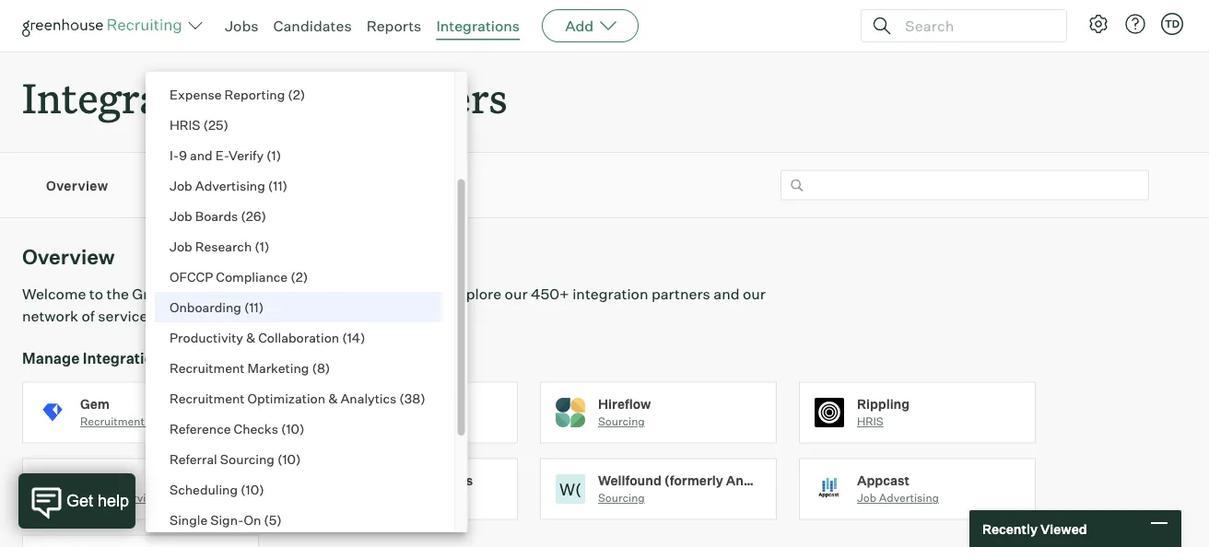 Task type: vqa. For each thing, say whether or not it's contained in the screenshot.
Overview
yes



Task type: describe. For each thing, give the bounding box(es) containing it.
recruitment marketing ( 8 )
[[170, 360, 330, 376]]

linkedin integrations link
[[281, 459, 540, 535]]

gem recruitment marketing
[[80, 396, 200, 429]]

td button
[[1161, 13, 1183, 35]]

job for job research ( 1 )
[[170, 239, 192, 255]]

( right verify
[[266, 147, 271, 164]]

integrations down service
[[83, 349, 170, 367]]

( down just on the left of the page
[[342, 330, 347, 346]]

( right reporting
[[288, 87, 293, 103]]

5
[[269, 512, 277, 528]]

single sign-on ( 5 )
[[170, 512, 282, 528]]

single
[[170, 512, 208, 528]]

optimization
[[247, 391, 325, 407]]

td
[[1165, 18, 1180, 30]]

sourcing for hireflow
[[598, 415, 645, 429]]

( right analytics
[[399, 391, 404, 407]]

talent)
[[789, 472, 834, 489]]

explore
[[450, 285, 501, 303]]

add button
[[542, 9, 639, 42]]

integrations up i-
[[22, 70, 255, 124]]

compliance
[[216, 269, 288, 285]]

video
[[80, 491, 110, 505]]

service partners link
[[279, 176, 385, 194]]

1 vertical spatial e-
[[215, 147, 229, 164]]

hris ( 25 )
[[170, 117, 229, 133]]

recruitment inside 'gem recruitment marketing'
[[80, 415, 145, 429]]

expense
[[170, 87, 222, 103]]

reference checks ( 10 )
[[170, 421, 305, 437]]

2 our from the left
[[743, 285, 766, 303]]

zoom
[[80, 472, 117, 489]]

checks
[[234, 421, 278, 437]]

( left service
[[268, 178, 273, 194]]

td button
[[1157, 9, 1187, 39]]

e-signature ( 3 )
[[170, 56, 264, 72]]

onboarding ( 11 )
[[170, 299, 264, 316]]

interviewing
[[113, 491, 177, 505]]

sourcing for referral
[[220, 452, 275, 468]]

450+
[[531, 285, 569, 303]]

1 our from the left
[[505, 285, 528, 303]]

recently viewed
[[982, 521, 1087, 537]]

are
[[314, 307, 336, 325]]

verify
[[229, 147, 264, 164]]

rippling hris
[[857, 396, 910, 429]]

reports
[[366, 17, 421, 35]]

0 horizontal spatial 11
[[249, 299, 259, 316]]

click
[[379, 307, 411, 325]]

referral
[[170, 452, 217, 468]]

0 horizontal spatial partners
[[251, 307, 310, 325]]

1 vertical spatial integrations link
[[145, 176, 223, 194]]

welcome
[[22, 285, 86, 303]]

of
[[82, 307, 95, 325]]

productivity
[[170, 330, 243, 346]]

referral sourcing ( 10 )
[[170, 452, 301, 468]]

( down collaboration
[[312, 360, 317, 376]]

0 vertical spatial overview
[[46, 177, 108, 193]]

partnerships
[[219, 285, 307, 303]]

sourcing inside wellfound (formerly angellist talent) sourcing
[[598, 491, 645, 505]]

reference
[[170, 421, 231, 437]]

i-
[[170, 147, 179, 164]]

linkedin
[[339, 472, 394, 489]]

away.
[[414, 307, 453, 325]]

job inside appcast job advertising
[[857, 491, 877, 505]]

integrations right reports link
[[436, 17, 520, 35]]

25
[[208, 117, 224, 133]]

( down compliance in the left of the page
[[244, 299, 249, 316]]

hireflow
[[598, 396, 651, 412]]

3
[[251, 56, 258, 72]]

analytics
[[340, 391, 396, 407]]

( right on
[[264, 512, 269, 528]]

1 vertical spatial 1
[[260, 239, 264, 255]]

to
[[89, 285, 103, 303]]

reports link
[[366, 17, 421, 35]]

10 for referral sourcing ( 10 )
[[282, 452, 296, 468]]

linkedin integrations
[[339, 472, 473, 489]]

recruitment for recruitment optimization & analytics ( 38 )
[[170, 391, 245, 407]]

appcast
[[857, 472, 909, 489]]

welcome to the greenhouse partnerships page where you can explore our 450+ integration partners and our network of service partners. new partners are just a click away.
[[22, 285, 766, 325]]

0 vertical spatial integrations link
[[436, 17, 520, 35]]

14
[[347, 330, 360, 346]]

page
[[311, 285, 345, 303]]

reporting
[[224, 87, 285, 103]]

service
[[98, 307, 148, 325]]

1 vertical spatial overview
[[22, 244, 115, 270]]

job for job boards ( 26 )
[[170, 208, 192, 224]]

integrations and partners
[[22, 70, 507, 124]]



Task type: locate. For each thing, give the bounding box(es) containing it.
hris
[[170, 117, 200, 133], [857, 415, 883, 429]]

10
[[286, 421, 299, 437], [282, 452, 296, 468], [246, 482, 259, 498]]

marketing up referral on the bottom
[[147, 415, 200, 429]]

integrations
[[397, 472, 473, 489]]

2 vertical spatial sourcing
[[598, 491, 645, 505]]

advertising
[[195, 178, 265, 194], [879, 491, 939, 505]]

0 horizontal spatial advertising
[[195, 178, 265, 194]]

2 right reporting
[[293, 87, 300, 103]]

on
[[244, 512, 261, 528]]

greenhouse recruiting image
[[22, 15, 188, 37]]

1 horizontal spatial hris
[[857, 415, 883, 429]]

10 down 'recruitment optimization & analytics ( 38 )' on the bottom left of the page
[[286, 421, 299, 437]]

rippling
[[857, 396, 910, 412]]

8
[[317, 360, 325, 376]]

partners
[[344, 70, 507, 124], [330, 177, 385, 193]]

0 horizontal spatial and
[[190, 147, 213, 164]]

10 up on
[[246, 482, 259, 498]]

0 vertical spatial recruitment
[[170, 360, 245, 376]]

job left boards
[[170, 208, 192, 224]]

job boards ( 26 )
[[170, 208, 266, 224]]

angellist
[[726, 472, 787, 489]]

( down 26
[[255, 239, 260, 255]]

zoom video interviewing
[[80, 472, 177, 505]]

partners
[[651, 285, 710, 303], [251, 307, 310, 325]]

partners up the productivity & collaboration ( 14 )
[[251, 307, 310, 325]]

network
[[22, 307, 78, 325]]

our
[[505, 285, 528, 303], [743, 285, 766, 303]]

sourcing
[[598, 415, 645, 429], [220, 452, 275, 468], [598, 491, 645, 505]]

candidates
[[273, 17, 352, 35]]

1 vertical spatial sourcing
[[220, 452, 275, 468]]

service
[[279, 177, 327, 193]]

integration
[[572, 285, 648, 303]]

recently
[[982, 521, 1038, 537]]

( down referral sourcing ( 10 )
[[241, 482, 246, 498]]

0 vertical spatial 1
[[271, 147, 276, 164]]

manage
[[22, 349, 80, 367]]

boards
[[195, 208, 238, 224]]

expense reporting ( 2 )
[[170, 87, 305, 103]]

marketing inside 'gem recruitment marketing'
[[147, 415, 200, 429]]

partners.
[[151, 307, 214, 325]]

marketing up optimization
[[247, 360, 309, 376]]

i-9 and e-verify ( 1 )
[[170, 147, 281, 164]]

11
[[273, 178, 282, 194], [249, 299, 259, 316]]

2 vertical spatial recruitment
[[80, 415, 145, 429]]

38
[[404, 391, 420, 407]]

& left checkr
[[328, 391, 338, 407]]

1 vertical spatial 11
[[249, 299, 259, 316]]

1 vertical spatial advertising
[[879, 491, 939, 505]]

1 vertical spatial partners
[[251, 307, 310, 325]]

job up ofccp
[[170, 239, 192, 255]]

( left the page
[[290, 269, 295, 285]]

(formerly
[[664, 472, 723, 489]]

0 horizontal spatial hris
[[170, 117, 200, 133]]

advertising inside appcast job advertising
[[879, 491, 939, 505]]

wellfound (formerly angellist talent) sourcing
[[598, 472, 834, 505]]

configure image
[[1087, 13, 1109, 35]]

overview link
[[46, 176, 108, 194]]

and inside welcome to the greenhouse partnerships page where you can explore our 450+ integration partners and our network of service partners. new partners are just a click away.
[[714, 285, 740, 303]]

( down checks
[[277, 452, 282, 468]]

job
[[170, 178, 192, 194], [170, 208, 192, 224], [170, 239, 192, 255], [857, 491, 877, 505]]

signature
[[184, 56, 243, 72]]

partners right service
[[330, 177, 385, 193]]

and
[[264, 70, 335, 124], [190, 147, 213, 164], [714, 285, 740, 303]]

wellfound
[[598, 472, 661, 489]]

sourcing down checks
[[220, 452, 275, 468]]

w(
[[559, 479, 581, 499]]

1 horizontal spatial marketing
[[247, 360, 309, 376]]

1 vertical spatial recruitment
[[170, 391, 245, 407]]

None text field
[[781, 170, 1149, 201]]

integrations link right reports link
[[436, 17, 520, 35]]

just
[[339, 307, 364, 325]]

job down appcast
[[857, 491, 877, 505]]

26
[[246, 208, 261, 224]]

partners down reports link
[[344, 70, 507, 124]]

& down the new
[[246, 330, 255, 346]]

1 horizontal spatial partners
[[651, 285, 710, 303]]

2 left the page
[[295, 269, 303, 285]]

e- down 25
[[215, 147, 229, 164]]

e- up the 'expense'
[[170, 56, 184, 72]]

productivity & collaboration ( 14 )
[[170, 330, 365, 346]]

10 down reference checks ( 10 )
[[282, 452, 296, 468]]

0 vertical spatial advertising
[[195, 178, 265, 194]]

viewed
[[1040, 521, 1087, 537]]

1 horizontal spatial 1
[[271, 147, 276, 164]]

2 vertical spatial 10
[[246, 482, 259, 498]]

&
[[246, 330, 255, 346], [328, 391, 338, 407]]

sourcing down hireflow at the bottom of the page
[[598, 415, 645, 429]]

0 vertical spatial partners
[[344, 70, 507, 124]]

0 vertical spatial &
[[246, 330, 255, 346]]

e-
[[170, 56, 184, 72], [215, 147, 229, 164]]

10 for reference checks ( 10 )
[[286, 421, 299, 437]]

1 right verify
[[271, 147, 276, 164]]

gem
[[80, 396, 110, 412]]

1 vertical spatial and
[[190, 147, 213, 164]]

marketing
[[247, 360, 309, 376], [147, 415, 200, 429]]

scheduling ( 10 )
[[170, 482, 264, 498]]

1 horizontal spatial advertising
[[879, 491, 939, 505]]

hris down rippling
[[857, 415, 883, 429]]

a
[[368, 307, 376, 325]]

the
[[106, 285, 129, 303]]

sourcing down wellfound
[[598, 491, 645, 505]]

2 for expense reporting ( 2 )
[[293, 87, 300, 103]]

1 vertical spatial &
[[328, 391, 338, 407]]

0 vertical spatial 2
[[293, 87, 300, 103]]

9
[[179, 147, 187, 164]]

0 vertical spatial and
[[264, 70, 335, 124]]

1 vertical spatial 10
[[282, 452, 296, 468]]

0 vertical spatial hris
[[170, 117, 200, 133]]

job research ( 1 )
[[170, 239, 269, 255]]

0 vertical spatial e-
[[170, 56, 184, 72]]

advertising down i-9 and e-verify ( 1 )
[[195, 178, 265, 194]]

you
[[394, 285, 419, 303]]

( right checks
[[281, 421, 286, 437]]

hireflow sourcing
[[598, 396, 651, 429]]

advertising down appcast
[[879, 491, 939, 505]]

1 vertical spatial hris
[[857, 415, 883, 429]]

checkr link
[[281, 382, 540, 459]]

recruitment optimization & analytics ( 38 )
[[170, 391, 425, 407]]

candidates link
[[273, 17, 352, 35]]

1 horizontal spatial 11
[[273, 178, 282, 194]]

0 vertical spatial marketing
[[247, 360, 309, 376]]

2
[[293, 87, 300, 103], [295, 269, 303, 285]]

recruitment for recruitment marketing ( 8 )
[[170, 360, 245, 376]]

ofccp
[[170, 269, 213, 285]]

(
[[246, 56, 251, 72], [288, 87, 293, 103], [203, 117, 208, 133], [266, 147, 271, 164], [268, 178, 273, 194], [241, 208, 246, 224], [255, 239, 260, 255], [290, 269, 295, 285], [244, 299, 249, 316], [342, 330, 347, 346], [312, 360, 317, 376], [399, 391, 404, 407], [281, 421, 286, 437], [277, 452, 282, 468], [241, 482, 246, 498], [264, 512, 269, 528]]

manage integrations
[[22, 349, 170, 367]]

1 down 26
[[260, 239, 264, 255]]

Search text field
[[900, 12, 1050, 39]]

partners right integration
[[651, 285, 710, 303]]

jobs link
[[225, 17, 258, 35]]

1 vertical spatial partners
[[330, 177, 385, 193]]

job advertising ( 11 )
[[170, 178, 288, 194]]

2 vertical spatial and
[[714, 285, 740, 303]]

greenhouse
[[132, 285, 216, 303]]

appcast job advertising
[[857, 472, 939, 505]]

0 vertical spatial sourcing
[[598, 415, 645, 429]]

recruitment down productivity on the bottom of page
[[170, 360, 245, 376]]

job down 9
[[170, 178, 192, 194]]

scheduling
[[170, 482, 238, 498]]

integrations down 9
[[145, 177, 223, 193]]

hris up 9
[[170, 117, 200, 133]]

checkr
[[339, 396, 384, 412]]

( down the 'expense'
[[203, 117, 208, 133]]

integrations link down 9
[[145, 176, 223, 194]]

0 vertical spatial partners
[[651, 285, 710, 303]]

1 vertical spatial 2
[[295, 269, 303, 285]]

service partners
[[279, 177, 385, 193]]

sourcing inside 'hireflow sourcing'
[[598, 415, 645, 429]]

1 horizontal spatial our
[[743, 285, 766, 303]]

jobs
[[225, 17, 258, 35]]

2 for ofccp compliance ( 2 )
[[295, 269, 303, 285]]

0 vertical spatial 10
[[286, 421, 299, 437]]

1 horizontal spatial e-
[[215, 147, 229, 164]]

1
[[271, 147, 276, 164], [260, 239, 264, 255]]

0 horizontal spatial 1
[[260, 239, 264, 255]]

0 horizontal spatial marketing
[[147, 415, 200, 429]]

0 vertical spatial 11
[[273, 178, 282, 194]]

1 horizontal spatial and
[[264, 70, 335, 124]]

1 horizontal spatial &
[[328, 391, 338, 407]]

overview
[[46, 177, 108, 193], [22, 244, 115, 270]]

partners inside 'service partners' link
[[330, 177, 385, 193]]

( right boards
[[241, 208, 246, 224]]

can
[[422, 285, 447, 303]]

hris inside rippling hris
[[857, 415, 883, 429]]

0 horizontal spatial our
[[505, 285, 528, 303]]

recruitment down gem at the left bottom of page
[[80, 415, 145, 429]]

1 vertical spatial marketing
[[147, 415, 200, 429]]

1 horizontal spatial integrations link
[[436, 17, 520, 35]]

( up reporting
[[246, 56, 251, 72]]

0 horizontal spatial integrations link
[[145, 176, 223, 194]]

onboarding
[[170, 299, 241, 316]]

job for job advertising ( 11 )
[[170, 178, 192, 194]]

0 horizontal spatial &
[[246, 330, 255, 346]]

0 horizontal spatial e-
[[170, 56, 184, 72]]

2 horizontal spatial and
[[714, 285, 740, 303]]

recruitment up 'reference'
[[170, 391, 245, 407]]

ofccp compliance ( 2 )
[[170, 269, 308, 285]]

sign-
[[210, 512, 244, 528]]



